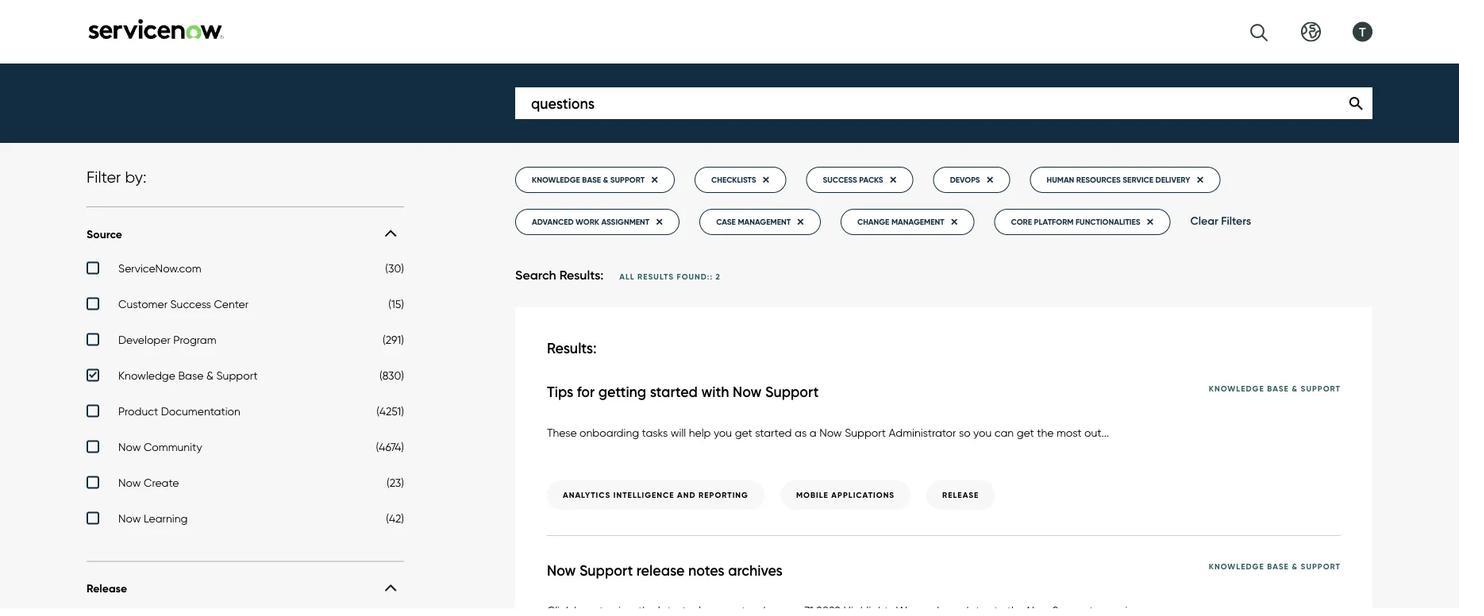 Task type: locate. For each thing, give the bounding box(es) containing it.
support
[[216, 369, 258, 382], [766, 383, 819, 401], [1302, 383, 1342, 393], [845, 426, 886, 439], [580, 561, 633, 579], [1302, 561, 1342, 572]]

:
[[710, 272, 713, 282]]

0 horizontal spatial get
[[735, 426, 753, 439]]

base
[[178, 369, 204, 382], [1268, 383, 1290, 393], [1268, 561, 1290, 572]]

now left the create
[[118, 476, 141, 490]]

1 vertical spatial knowledge
[[1210, 383, 1265, 393]]

2 get from the left
[[1017, 426, 1035, 439]]

&
[[603, 175, 609, 185], [206, 369, 214, 382], [1293, 383, 1299, 393], [1293, 561, 1299, 572]]

(15)
[[389, 297, 404, 311]]

core platform functionalities
[[1012, 217, 1141, 227]]

community
[[144, 440, 202, 454]]

1 management from the left
[[738, 217, 791, 227]]

mobile applications
[[797, 490, 895, 500]]

started left as
[[756, 426, 792, 439]]

servicenow image
[[87, 19, 226, 39]]

so
[[959, 426, 971, 439]]

work
[[576, 217, 600, 227]]

by:
[[125, 168, 147, 187]]

change management
[[858, 217, 945, 227]]

get
[[735, 426, 753, 439], [1017, 426, 1035, 439]]

developer program
[[118, 333, 217, 347]]

Search across ServiceNow text field
[[515, 87, 1373, 119]]

success
[[823, 175, 858, 185]]

customer success center
[[118, 297, 249, 311]]

now for now learning
[[118, 512, 141, 525]]

2 vertical spatial base
[[1268, 561, 1290, 572]]

2 management from the left
[[892, 217, 945, 227]]

1 vertical spatial results:
[[547, 339, 597, 357]]

now for now support release notes archives
[[547, 561, 576, 579]]

analytics
[[563, 490, 611, 500]]

started
[[650, 383, 698, 401], [756, 426, 792, 439]]

all
[[620, 272, 635, 282]]

1 horizontal spatial get
[[1017, 426, 1035, 439]]

0 horizontal spatial you
[[714, 426, 732, 439]]

advanced
[[532, 217, 574, 227]]

(4251)
[[377, 405, 404, 418]]

release
[[943, 490, 980, 500], [87, 582, 127, 596]]

documentation
[[161, 405, 241, 418]]

management
[[738, 217, 791, 227], [892, 217, 945, 227]]

search
[[515, 267, 557, 283]]

base for tips for getting started with now support
[[1268, 383, 1290, 393]]

now for now create
[[118, 476, 141, 490]]

knowledge base & support for tips for getting started with now support
[[1210, 383, 1342, 393]]

knowledge base & support for now support release notes archives
[[1210, 561, 1342, 572]]

0 vertical spatial knowledge base & support
[[118, 369, 258, 382]]

analytics intelligence and reporting
[[563, 490, 749, 500]]

release
[[637, 561, 685, 579]]

found:
[[677, 272, 710, 282]]

0 horizontal spatial release
[[87, 582, 127, 596]]

1 vertical spatial base
[[1268, 383, 1290, 393]]

base
[[583, 175, 601, 185]]

1 horizontal spatial management
[[892, 217, 945, 227]]

center
[[214, 297, 249, 311]]

management right the case
[[738, 217, 791, 227]]

0 vertical spatial knowledge
[[118, 369, 175, 382]]

now down analytics
[[547, 561, 576, 579]]

servicenow.com
[[118, 262, 201, 275]]

management for change management
[[892, 217, 945, 227]]

2 vertical spatial knowledge base & support
[[1210, 561, 1342, 572]]

1 horizontal spatial release
[[943, 490, 980, 500]]

clear filters
[[1191, 214, 1252, 228]]

0 horizontal spatial management
[[738, 217, 791, 227]]

None checkbox
[[87, 262, 404, 279], [87, 297, 404, 315], [87, 405, 404, 422], [87, 440, 404, 458], [87, 512, 404, 529], [87, 262, 404, 279], [87, 297, 404, 315], [87, 405, 404, 422], [87, 440, 404, 458], [87, 512, 404, 529]]

human
[[1047, 175, 1075, 185]]

you right so
[[974, 426, 992, 439]]

search results:
[[515, 267, 604, 283]]

0 vertical spatial base
[[178, 369, 204, 382]]

you right help
[[714, 426, 732, 439]]

now learning
[[118, 512, 188, 525]]

get right help
[[735, 426, 753, 439]]

product
[[118, 405, 158, 418]]

now down product
[[118, 440, 141, 454]]

get left the
[[1017, 426, 1035, 439]]

results: up tips
[[547, 339, 597, 357]]

started up will
[[650, 383, 698, 401]]

(4674)
[[376, 440, 404, 454]]

administrator
[[889, 426, 957, 439]]

2 vertical spatial knowledge
[[1210, 561, 1265, 572]]

change
[[858, 217, 890, 227]]

2 you from the left
[[974, 426, 992, 439]]

1 horizontal spatial you
[[974, 426, 992, 439]]

(830)
[[380, 369, 404, 382]]

1 vertical spatial release
[[87, 582, 127, 596]]

knowledge
[[118, 369, 175, 382], [1210, 383, 1265, 393], [1210, 561, 1265, 572]]

filters
[[1222, 214, 1252, 228]]

0 horizontal spatial started
[[650, 383, 698, 401]]

assignment
[[602, 217, 650, 227]]

None checkbox
[[87, 333, 404, 351], [87, 369, 404, 386], [87, 476, 404, 494], [87, 333, 404, 351], [87, 369, 404, 386], [87, 476, 404, 494]]

1 horizontal spatial started
[[756, 426, 792, 439]]

can
[[995, 426, 1014, 439]]

as
[[795, 426, 807, 439]]

now
[[733, 383, 762, 401], [820, 426, 842, 439], [118, 440, 141, 454], [118, 476, 141, 490], [118, 512, 141, 525], [547, 561, 576, 579]]

create
[[144, 476, 179, 490]]

0 vertical spatial release
[[943, 490, 980, 500]]

mobile
[[797, 490, 829, 500]]

results: left all
[[560, 267, 604, 283]]

management right change
[[892, 217, 945, 227]]

1 vertical spatial knowledge base & support
[[1210, 383, 1342, 393]]

now support release notes archives
[[547, 561, 783, 579]]

with
[[702, 383, 730, 401]]

now left learning
[[118, 512, 141, 525]]



Task type: describe. For each thing, give the bounding box(es) containing it.
devops
[[950, 175, 981, 185]]

customer
[[118, 297, 168, 311]]

filter
[[87, 168, 121, 187]]

knowledge base & support
[[532, 175, 645, 185]]

clear
[[1191, 214, 1219, 228]]

delivery
[[1156, 175, 1191, 185]]

success packs
[[823, 175, 884, 185]]

now support release notes archives link
[[547, 561, 815, 580]]

now for now community
[[118, 440, 141, 454]]

knowledge
[[532, 175, 581, 185]]

help
[[689, 426, 711, 439]]

resources
[[1077, 175, 1121, 185]]

learning
[[144, 512, 188, 525]]

program
[[173, 333, 217, 347]]

1 you from the left
[[714, 426, 732, 439]]

(23)
[[387, 476, 404, 490]]

(42)
[[386, 512, 404, 525]]

management for case management
[[738, 217, 791, 227]]

core
[[1012, 217, 1033, 227]]

these
[[547, 426, 577, 439]]

developer
[[118, 333, 171, 347]]

these onboarding tasks will help you get started as a now support administrator so you can get the most out...
[[547, 426, 1110, 439]]

filter by:
[[87, 168, 147, 187]]

clear filters button
[[1191, 214, 1252, 228]]

now create
[[118, 476, 179, 490]]

results
[[638, 272, 674, 282]]

knowledge for now support release notes archives
[[1210, 561, 1265, 572]]

1 vertical spatial started
[[756, 426, 792, 439]]

0 vertical spatial started
[[650, 383, 698, 401]]

and
[[678, 490, 696, 500]]

base for now support release notes archives
[[1268, 561, 1290, 572]]

onboarding
[[580, 426, 639, 439]]

tips for getting started with now support link
[[547, 383, 851, 402]]

support
[[611, 175, 645, 185]]

case management
[[717, 217, 791, 227]]

all results found: : 2
[[620, 272, 721, 282]]

product documentation
[[118, 405, 241, 418]]

2
[[716, 272, 721, 282]]

service
[[1123, 175, 1154, 185]]

will
[[671, 426, 686, 439]]

packs
[[860, 175, 884, 185]]

platform
[[1035, 217, 1074, 227]]

for
[[577, 383, 595, 401]]

(291)
[[383, 333, 404, 347]]

functionalities
[[1076, 217, 1141, 227]]

0 vertical spatial results:
[[560, 267, 604, 283]]

the
[[1038, 426, 1054, 439]]

knowledge for tips for getting started with now support
[[1210, 383, 1265, 393]]

tips for getting started with now support
[[547, 383, 819, 401]]

intelligence
[[614, 490, 675, 500]]

tips
[[547, 383, 574, 401]]

most
[[1057, 426, 1082, 439]]

getting
[[599, 383, 647, 401]]

1 get from the left
[[735, 426, 753, 439]]

now community
[[118, 440, 202, 454]]

reporting
[[699, 490, 749, 500]]

(30)
[[385, 262, 404, 275]]

checklists
[[712, 175, 757, 185]]

now right with
[[733, 383, 762, 401]]

advanced work assignment
[[532, 217, 650, 227]]

source
[[87, 227, 122, 241]]

case
[[717, 217, 736, 227]]

out...
[[1085, 426, 1110, 439]]

tasks
[[642, 426, 668, 439]]

notes
[[689, 561, 725, 579]]

success
[[170, 297, 211, 311]]

now right a
[[820, 426, 842, 439]]

human resources service delivery
[[1047, 175, 1191, 185]]

a
[[810, 426, 817, 439]]

archives
[[728, 561, 783, 579]]

applications
[[832, 490, 895, 500]]



Task type: vqa. For each thing, say whether or not it's contained in the screenshot.
topmost Results:
yes



